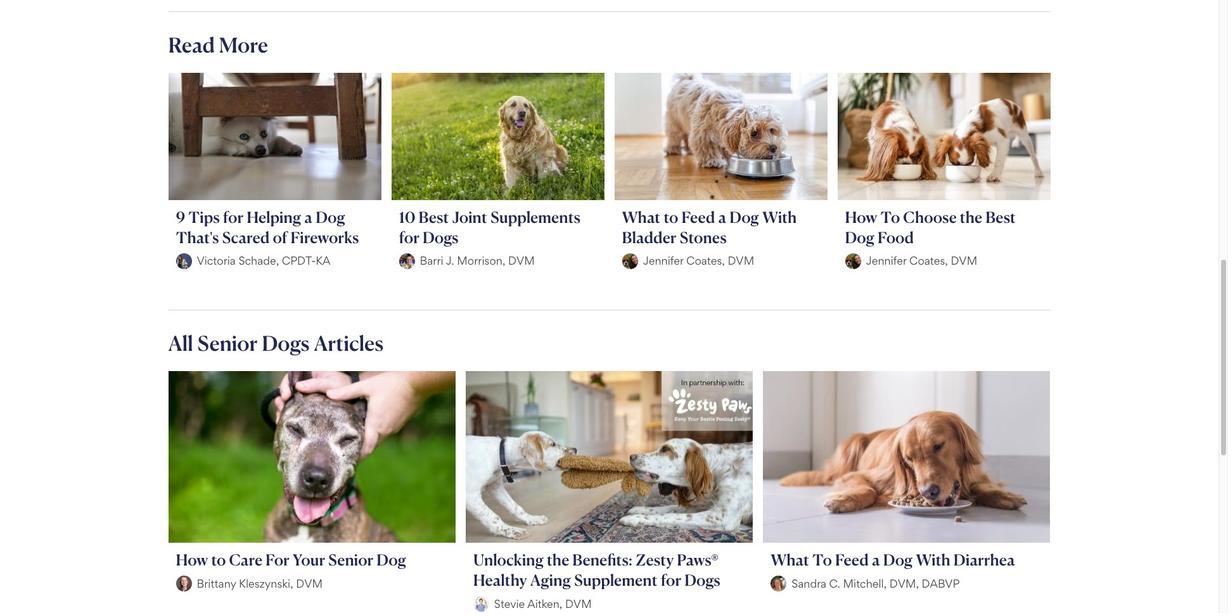 Task type: vqa. For each thing, say whether or not it's contained in the screenshot.
Privacy
no



Task type: locate. For each thing, give the bounding box(es) containing it.
for
[[266, 551, 290, 570]]

the up aging
[[547, 551, 570, 570]]

1 horizontal spatial for
[[399, 228, 420, 247]]

1 best from the left
[[419, 208, 449, 227]]

feed up stones
[[682, 208, 716, 227]]

senior right all
[[198, 331, 258, 356]]

dvm for unlocking the benefits: zesty paws® healthy aging supplement for dogs
[[566, 598, 592, 611]]

dogs down paws®
[[685, 571, 721, 590]]

senior
[[198, 331, 258, 356], [329, 551, 374, 570]]

2 jennifer from the left
[[866, 254, 907, 268]]

by image left stevie on the left bottom of page
[[474, 597, 489, 613]]

0 horizontal spatial by image
[[399, 253, 415, 269]]

2 vertical spatial dogs
[[685, 571, 721, 590]]

1 horizontal spatial senior
[[329, 551, 374, 570]]

coates, down how to choose the best dog food
[[910, 254, 949, 268]]

fireworks
[[291, 228, 359, 247]]

for down zesty
[[661, 571, 682, 590]]

0 vertical spatial dogs
[[423, 228, 459, 247]]

a up fireworks
[[305, 208, 313, 227]]

10 best joint supplements for dogs
[[399, 208, 581, 247]]

2 coates, from the left
[[910, 254, 949, 268]]

0 horizontal spatial jennifer
[[643, 254, 684, 268]]

coates, for food
[[910, 254, 949, 268]]

choose
[[904, 208, 957, 227]]

jennifer coates, dvm down how to choose the best dog food
[[866, 254, 978, 268]]

dogs up the barri
[[423, 228, 459, 247]]

0 horizontal spatial what
[[622, 208, 661, 227]]

0 horizontal spatial to
[[211, 551, 226, 570]]

1 vertical spatial what
[[771, 551, 810, 570]]

jennifer coates, dvm for food
[[866, 254, 978, 268]]

0 horizontal spatial senior
[[198, 331, 258, 356]]

by image
[[176, 253, 192, 269], [176, 576, 192, 592], [771, 576, 787, 592], [474, 597, 489, 613]]

jennifer
[[643, 254, 684, 268], [866, 254, 907, 268]]

dvm down the what to feed a dog with bladder stones
[[728, 254, 755, 268]]

scared
[[222, 228, 270, 247]]

dog
[[316, 208, 345, 227], [730, 208, 760, 227], [846, 228, 875, 247], [377, 551, 406, 570], [884, 551, 913, 570]]

with
[[763, 208, 797, 227], [917, 551, 951, 570]]

for inside 9 tips for helping a dog that's scared of fireworks
[[223, 208, 244, 227]]

best
[[419, 208, 449, 227], [986, 208, 1017, 227]]

what up the bladder
[[622, 208, 661, 227]]

to for what
[[813, 551, 833, 570]]

0 vertical spatial for
[[223, 208, 244, 227]]

that's
[[176, 228, 219, 247]]

to
[[881, 208, 901, 227], [813, 551, 833, 570]]

1 horizontal spatial coates,
[[910, 254, 949, 268]]

0 horizontal spatial coates,
[[687, 254, 725, 268]]

for inside "unlocking the benefits: zesty paws® healthy aging supplement for dogs"
[[661, 571, 682, 590]]

1 vertical spatial to
[[813, 551, 833, 570]]

1 horizontal spatial dogs
[[423, 228, 459, 247]]

0 horizontal spatial how
[[176, 551, 208, 570]]

2 by image from the left
[[622, 253, 638, 269]]

with inside the what to feed a dog with bladder stones
[[763, 208, 797, 227]]

joint
[[452, 208, 488, 227]]

dvm for how to choose the best dog food
[[951, 254, 978, 268]]

1 vertical spatial to
[[211, 551, 226, 570]]

1 horizontal spatial with
[[917, 551, 951, 570]]

dog inside how to choose the best dog food
[[846, 228, 875, 247]]

how inside how to choose the best dog food
[[846, 208, 878, 227]]

stevie aitken, dvm
[[494, 598, 592, 611]]

0 horizontal spatial with
[[763, 208, 797, 227]]

by image for unlocking the benefits: zesty paws® healthy aging supplement for dogs
[[474, 597, 489, 613]]

1 vertical spatial for
[[399, 228, 420, 247]]

dvm right aitken,
[[566, 598, 592, 611]]

dogs left articles
[[262, 331, 310, 356]]

1 horizontal spatial to
[[881, 208, 901, 227]]

jennifer down the bladder
[[643, 254, 684, 268]]

dvm
[[509, 254, 535, 268], [728, 254, 755, 268], [951, 254, 978, 268], [296, 577, 323, 591], [566, 598, 592, 611]]

to inside the what to feed a dog with bladder stones
[[664, 208, 679, 227]]

2 best from the left
[[986, 208, 1017, 227]]

barri
[[420, 254, 444, 268]]

0 vertical spatial what
[[622, 208, 661, 227]]

0 vertical spatial feed
[[682, 208, 716, 227]]

by image left sandra
[[771, 576, 787, 592]]

sandra
[[792, 577, 827, 591]]

0 vertical spatial to
[[664, 208, 679, 227]]

by image down the that's
[[176, 253, 192, 269]]

victoria schade, cpdt-ka
[[197, 254, 331, 268]]

2 horizontal spatial a
[[872, 551, 881, 570]]

for
[[223, 208, 244, 227], [399, 228, 420, 247], [661, 571, 682, 590]]

to up 'brittany' at the bottom left of page
[[211, 551, 226, 570]]

1 horizontal spatial what
[[771, 551, 810, 570]]

dvm down how to choose the best dog food
[[951, 254, 978, 268]]

to
[[664, 208, 679, 227], [211, 551, 226, 570]]

1 horizontal spatial best
[[986, 208, 1017, 227]]

by image for how to choose the best dog food
[[846, 253, 861, 269]]

of
[[273, 228, 288, 247]]

how for how to care for your senior dog
[[176, 551, 208, 570]]

0 vertical spatial how
[[846, 208, 878, 227]]

cpdt-
[[282, 254, 316, 268]]

0 horizontal spatial jennifer coates, dvm
[[643, 254, 755, 268]]

senior right your
[[329, 551, 374, 570]]

0 horizontal spatial a
[[305, 208, 313, 227]]

jennifer down food
[[866, 254, 907, 268]]

1 horizontal spatial by image
[[622, 253, 638, 269]]

1 horizontal spatial jennifer coates, dvm
[[866, 254, 978, 268]]

0 vertical spatial with
[[763, 208, 797, 227]]

what up sandra
[[771, 551, 810, 570]]

3 by image from the left
[[846, 253, 861, 269]]

to inside how to choose the best dog food
[[881, 208, 901, 227]]

for up scared
[[223, 208, 244, 227]]

1 coates, from the left
[[687, 254, 725, 268]]

what inside the what to feed a dog with bladder stones
[[622, 208, 661, 227]]

0 horizontal spatial dogs
[[262, 331, 310, 356]]

0 vertical spatial the
[[961, 208, 983, 227]]

for down 10
[[399, 228, 420, 247]]

1 vertical spatial with
[[917, 551, 951, 570]]

what for read more
[[622, 208, 661, 227]]

2 horizontal spatial dogs
[[685, 571, 721, 590]]

9 tips for helping a dog that's scared of fireworks
[[176, 208, 359, 247]]

jennifer coates, dvm
[[643, 254, 755, 268], [866, 254, 978, 268]]

0 horizontal spatial for
[[223, 208, 244, 227]]

0 horizontal spatial best
[[419, 208, 449, 227]]

1 vertical spatial feed
[[836, 551, 869, 570]]

1 horizontal spatial feed
[[836, 551, 869, 570]]

by image
[[399, 253, 415, 269], [622, 253, 638, 269], [846, 253, 861, 269]]

jennifer for bladder
[[643, 254, 684, 268]]

dog inside the what to feed a dog with bladder stones
[[730, 208, 760, 227]]

2 horizontal spatial by image
[[846, 253, 861, 269]]

a up stones
[[719, 208, 727, 227]]

1 jennifer coates, dvm from the left
[[643, 254, 755, 268]]

1 horizontal spatial jennifer
[[866, 254, 907, 268]]

victoria
[[197, 254, 236, 268]]

feed for read more
[[682, 208, 716, 227]]

the
[[961, 208, 983, 227], [547, 551, 570, 570]]

by image left 'brittany' at the bottom left of page
[[176, 576, 192, 592]]

jennifer coates, dvm down stones
[[643, 254, 755, 268]]

feed
[[682, 208, 716, 227], [836, 551, 869, 570]]

coates,
[[687, 254, 725, 268], [910, 254, 949, 268]]

dog inside 9 tips for helping a dog that's scared of fireworks
[[316, 208, 345, 227]]

a
[[305, 208, 313, 227], [719, 208, 727, 227], [872, 551, 881, 570]]

the inside how to choose the best dog food
[[961, 208, 983, 227]]

a inside the what to feed a dog with bladder stones
[[719, 208, 727, 227]]

supplement
[[574, 571, 658, 590]]

a up "sandra c. mitchell, dvm, dabvp"
[[872, 551, 881, 570]]

1 horizontal spatial to
[[664, 208, 679, 227]]

2 vertical spatial for
[[661, 571, 682, 590]]

1 horizontal spatial a
[[719, 208, 727, 227]]

supplements
[[491, 208, 581, 227]]

0 vertical spatial to
[[881, 208, 901, 227]]

1 horizontal spatial how
[[846, 208, 878, 227]]

dvm for what to feed a dog with bladder stones
[[728, 254, 755, 268]]

0 horizontal spatial to
[[813, 551, 833, 570]]

diarrhea
[[954, 551, 1016, 570]]

read more
[[168, 32, 268, 57]]

j.
[[446, 254, 455, 268]]

1 horizontal spatial the
[[961, 208, 983, 227]]

0 horizontal spatial feed
[[682, 208, 716, 227]]

feed inside the what to feed a dog with bladder stones
[[682, 208, 716, 227]]

1 vertical spatial the
[[547, 551, 570, 570]]

to up food
[[881, 208, 901, 227]]

dvm down your
[[296, 577, 323, 591]]

1 by image from the left
[[399, 253, 415, 269]]

to up the c.
[[813, 551, 833, 570]]

coates, down stones
[[687, 254, 725, 268]]

what
[[622, 208, 661, 227], [771, 551, 810, 570]]

dabvp
[[922, 577, 960, 591]]

how
[[846, 208, 878, 227], [176, 551, 208, 570]]

1 vertical spatial how
[[176, 551, 208, 570]]

dogs
[[423, 228, 459, 247], [262, 331, 310, 356], [685, 571, 721, 590]]

1 jennifer from the left
[[643, 254, 684, 268]]

1 vertical spatial dogs
[[262, 331, 310, 356]]

to up the bladder
[[664, 208, 679, 227]]

benefits:
[[573, 551, 633, 570]]

the right choose
[[961, 208, 983, 227]]

2 horizontal spatial for
[[661, 571, 682, 590]]

2 jennifer coates, dvm from the left
[[866, 254, 978, 268]]

9
[[176, 208, 185, 227]]

feed up mitchell,
[[836, 551, 869, 570]]

0 horizontal spatial the
[[547, 551, 570, 570]]

by image for 9 tips for helping a dog that's scared of fireworks
[[176, 253, 192, 269]]

how to care for your senior dog
[[176, 551, 406, 570]]

a for all senior dogs articles
[[872, 551, 881, 570]]



Task type: describe. For each thing, give the bounding box(es) containing it.
by image for what to feed a dog with diarrhea
[[771, 576, 787, 592]]

all senior dogs articles
[[168, 331, 384, 356]]

0 vertical spatial senior
[[198, 331, 258, 356]]

brittany kleszynski, dvm
[[197, 577, 323, 591]]

all
[[168, 331, 193, 356]]

by image for what to feed a dog with bladder stones
[[622, 253, 638, 269]]

how for how to choose the best dog food
[[846, 208, 878, 227]]

feed for all senior dogs articles
[[836, 551, 869, 570]]

care
[[229, 551, 263, 570]]

jennifer coates, dvm for bladder
[[643, 254, 755, 268]]

stevie
[[494, 598, 525, 611]]

best inside how to choose the best dog food
[[986, 208, 1017, 227]]

food
[[878, 228, 915, 247]]

1 vertical spatial senior
[[329, 551, 374, 570]]

by image for 10 best joint supplements for dogs
[[399, 253, 415, 269]]

jennifer for food
[[866, 254, 907, 268]]

more
[[219, 32, 268, 57]]

what to feed a dog with diarrhea
[[771, 551, 1016, 570]]

the inside "unlocking the benefits: zesty paws® healthy aging supplement for dogs"
[[547, 551, 570, 570]]

brittany
[[197, 577, 236, 591]]

how to choose the best dog food
[[846, 208, 1017, 247]]

mitchell,
[[844, 577, 887, 591]]

aging
[[531, 571, 571, 590]]

aitken,
[[528, 598, 563, 611]]

tips
[[189, 208, 220, 227]]

healthy
[[474, 571, 527, 590]]

articles
[[314, 331, 384, 356]]

barri j. morrison, dvm
[[420, 254, 535, 268]]

dogs inside "unlocking the benefits: zesty paws® healthy aging supplement for dogs"
[[685, 571, 721, 590]]

what to feed a dog with bladder stones
[[622, 208, 797, 247]]

with for read more
[[763, 208, 797, 227]]

a for read more
[[719, 208, 727, 227]]

helping
[[247, 208, 301, 227]]

unlocking the benefits: zesty paws® healthy aging supplement for dogs
[[474, 551, 721, 590]]

dvm,
[[890, 577, 919, 591]]

read
[[168, 32, 215, 57]]

to for what
[[664, 208, 679, 227]]

10
[[399, 208, 416, 227]]

ka
[[316, 254, 331, 268]]

for inside 10 best joint supplements for dogs
[[399, 228, 420, 247]]

dvm right the "morrison,"
[[509, 254, 535, 268]]

your
[[293, 551, 325, 570]]

with for all senior dogs articles
[[917, 551, 951, 570]]

to for how
[[881, 208, 901, 227]]

kleszynski,
[[239, 577, 293, 591]]

stones
[[680, 228, 727, 247]]

dvm for how to care for your senior dog
[[296, 577, 323, 591]]

paws®
[[677, 551, 719, 570]]

c.
[[830, 577, 841, 591]]

unlocking
[[474, 551, 544, 570]]

bladder
[[622, 228, 677, 247]]

best inside 10 best joint supplements for dogs
[[419, 208, 449, 227]]

schade,
[[239, 254, 279, 268]]

dogs inside 10 best joint supplements for dogs
[[423, 228, 459, 247]]

coates, for bladder
[[687, 254, 725, 268]]

morrison,
[[457, 254, 506, 268]]

to for how
[[211, 551, 226, 570]]

zesty
[[636, 551, 674, 570]]

sandra c. mitchell, dvm, dabvp
[[792, 577, 960, 591]]

by image for how to care for your senior dog
[[176, 576, 192, 592]]

a inside 9 tips for helping a dog that's scared of fireworks
[[305, 208, 313, 227]]

what for all senior dogs articles
[[771, 551, 810, 570]]



